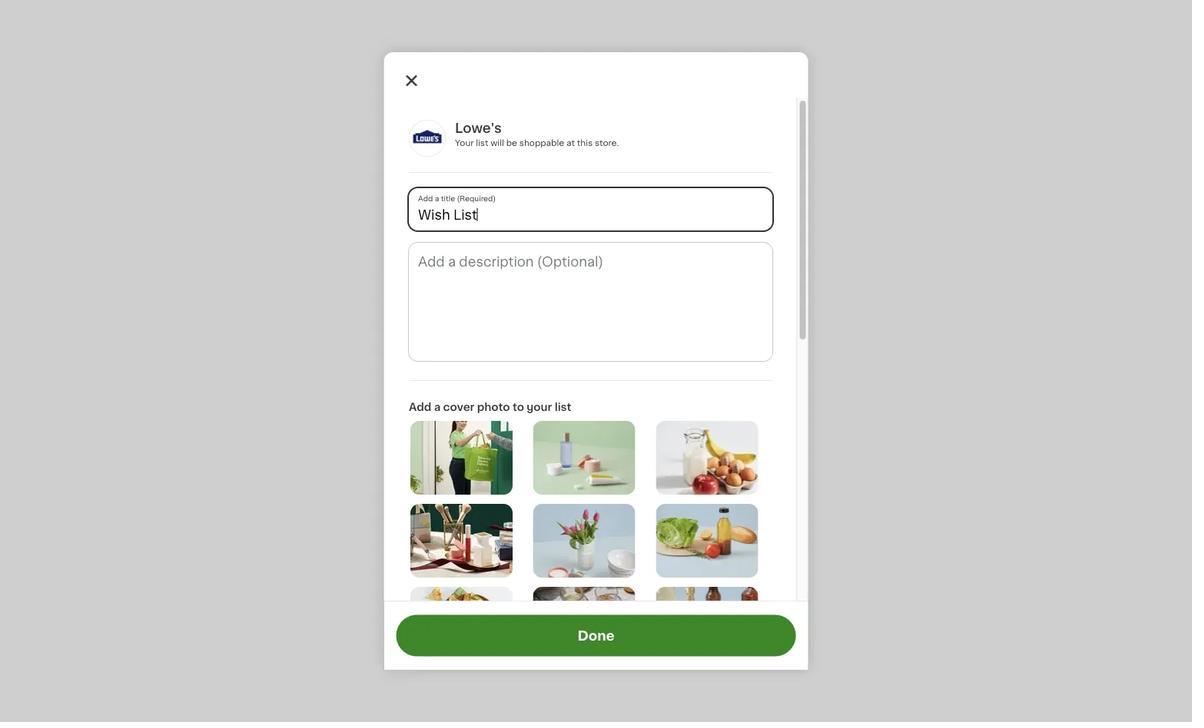 Task type: describe. For each thing, give the bounding box(es) containing it.
list inside lowe's your list will be shoppable at this store.
[[475, 139, 488, 147]]

a
[[434, 402, 440, 413]]

will
[[490, 139, 504, 147]]

cotton pads, ointment, cream, and bottle of liquid. image
[[533, 421, 635, 495]]

cover
[[443, 402, 474, 413]]

at
[[566, 139, 574, 147]]

this
[[577, 139, 592, 147]]

a woman handing over a grocery bag to a customer through their front door. image
[[410, 421, 512, 495]]

a person with white painted nails grinding some spices with a mortar and pestle. image
[[533, 587, 635, 661]]

done button
[[396, 615, 796, 657]]

Add a title (Required) text field
[[408, 188, 772, 231]]

to
[[512, 402, 524, 413]]

lowe's logo image
[[408, 120, 445, 157]]



Task type: vqa. For each thing, say whether or not it's contained in the screenshot.
Lists to the right
no



Task type: locate. For each thing, give the bounding box(es) containing it.
add a cover photo to your list
[[408, 402, 571, 413]]

list
[[475, 139, 488, 147], [554, 402, 571, 413]]

store.
[[594, 139, 618, 147]]

photo
[[477, 402, 510, 413]]

an apple, a small pitcher of milk, a banana, and a carton of 6 eggs. image
[[655, 421, 758, 495]]

your
[[455, 139, 473, 147]]

list down lowe's
[[475, 139, 488, 147]]

a head of lettuce, a half of a lemon, a bottle of sauce, a tomato, and a small baguette. image
[[655, 504, 758, 578]]

add
[[408, 402, 431, 413]]

shoppable
[[519, 139, 564, 147]]

lowe's
[[455, 122, 501, 135]]

done
[[577, 629, 615, 643]]

be
[[506, 139, 517, 147]]

bowl of nachos covered in cheese. image
[[410, 587, 512, 661]]

list_add_items dialog
[[384, 52, 808, 722]]

a blue can, a silver can, an empty bottle, an empty champagne bottle, and two brown glass bottles. image
[[655, 587, 758, 661]]

0 horizontal spatial list
[[475, 139, 488, 147]]

None text field
[[408, 243, 772, 361]]

your
[[526, 402, 552, 413]]

a tabletop of makeup, skincare, and beauty products. image
[[410, 504, 512, 578]]

lowe's your list will be shoppable at this store.
[[455, 122, 618, 147]]

1 vertical spatial list
[[554, 402, 571, 413]]

list right your
[[554, 402, 571, 413]]

a small white vase of pink tulips, a stack of 3 white bowls, and a rolled napkin. image
[[533, 504, 635, 578]]

1 horizontal spatial list
[[554, 402, 571, 413]]

0 vertical spatial list
[[475, 139, 488, 147]]



